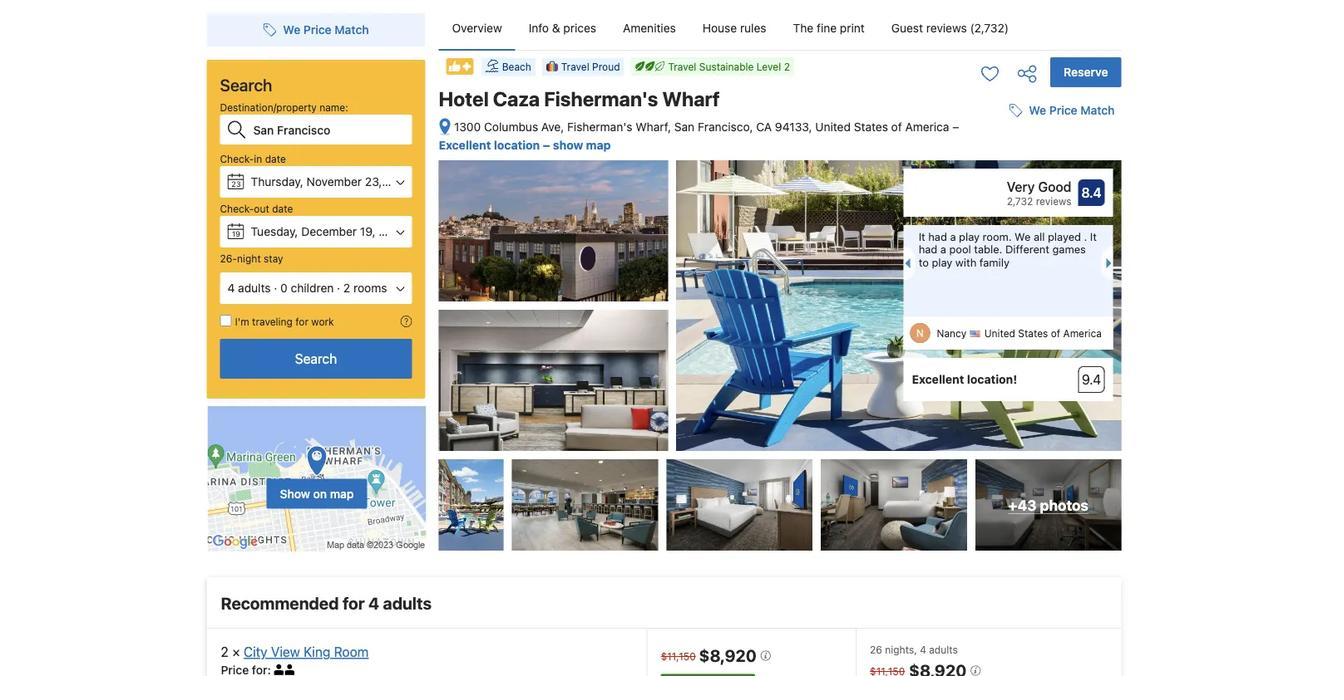 Task type: describe. For each thing, give the bounding box(es) containing it.
columbus
[[484, 120, 538, 134]]

19,
[[360, 225, 375, 239]]

2 occupancy image from the left
[[285, 665, 296, 676]]

1 vertical spatial america
[[1063, 328, 1102, 340]]

0
[[280, 282, 288, 295]]

america inside 1300 columbus ave, fisherman's wharf, san francisco, ca 94133, united states of america – excellent location – show map
[[905, 120, 949, 134]]

0 horizontal spatial –
[[543, 138, 550, 152]]

2 × city view king room
[[221, 645, 369, 661]]

nights,
[[885, 645, 917, 656]]

for inside the search section
[[295, 316, 309, 328]]

recommended
[[221, 594, 339, 613]]

+43
[[1008, 497, 1037, 514]]

it had a play room. we all played . it had a pool table. different games to play with family
[[919, 230, 1097, 269]]

on
[[313, 487, 327, 501]]

reserve button
[[1051, 57, 1122, 87]]

info & prices
[[529, 21, 596, 35]]

date for check-out date
[[272, 203, 293, 215]]

city
[[244, 645, 268, 661]]

amenities link
[[610, 7, 689, 50]]

.
[[1084, 230, 1087, 243]]

2 ×
[[221, 645, 240, 661]]

show
[[553, 138, 583, 152]]

rules
[[740, 21, 766, 35]]

fisherman's inside 1300 columbus ave, fisherman's wharf, san francisco, ca 94133, united states of america – excellent location – show map
[[567, 120, 632, 134]]

next image
[[1107, 259, 1117, 269]]

very good 2,732 reviews
[[1007, 179, 1072, 207]]

23,
[[365, 175, 382, 189]]

match for we price match dropdown button inside the search section
[[335, 23, 369, 37]]

0 vertical spatial 2
[[784, 61, 790, 72]]

thursday,
[[251, 175, 303, 189]]

adults for 26
[[929, 645, 958, 656]]

reviews inside guest reviews (2,732) link
[[926, 21, 967, 35]]

0 vertical spatial –
[[952, 120, 959, 134]]

1300 columbus ave, fisherman's wharf, san francisco, ca 94133, united states of america – excellent location – show map
[[439, 120, 959, 152]]

table.
[[974, 243, 1003, 256]]

house
[[703, 21, 737, 35]]

all
[[1034, 230, 1045, 243]]

played
[[1048, 230, 1081, 243]]

rooms
[[353, 282, 387, 295]]

8.4
[[1082, 185, 1102, 201]]

26
[[870, 645, 882, 656]]

94133,
[[775, 120, 812, 134]]

click to open map view image
[[439, 118, 451, 137]]

fine
[[817, 21, 837, 35]]

adults for recommended
[[383, 594, 432, 613]]

overview link
[[439, 7, 515, 50]]

we price match button inside the search section
[[256, 15, 376, 45]]

amenities
[[623, 21, 676, 35]]

out
[[254, 203, 269, 215]]

search button
[[220, 339, 412, 379]]

excellent location – show map button
[[439, 138, 611, 152]]

house rules link
[[689, 7, 780, 50]]

show on map
[[280, 487, 354, 501]]

tuesday,
[[251, 225, 298, 239]]

info
[[529, 21, 549, 35]]

city view king room link
[[244, 645, 369, 661]]

0 horizontal spatial a
[[941, 243, 946, 256]]

with
[[956, 256, 977, 269]]

2,732
[[1007, 196, 1033, 207]]

francisco,
[[698, 120, 753, 134]]

room.
[[983, 230, 1012, 243]]

0 horizontal spatial play
[[932, 256, 953, 269]]

$8,920
[[699, 646, 760, 666]]

level
[[757, 61, 781, 72]]

san
[[674, 120, 695, 134]]

search section
[[200, 0, 432, 553]]

26-
[[220, 253, 237, 264]]

4 adults · 0 children · 2 rooms
[[227, 282, 387, 295]]

2 · from the left
[[337, 282, 340, 295]]

4 for recommended for 4 adults
[[368, 594, 379, 613]]

1 vertical spatial for
[[343, 594, 365, 613]]

4 inside button
[[227, 282, 235, 295]]

+43 photos
[[1008, 497, 1089, 514]]

sustainable
[[699, 61, 754, 72]]

hotel caza fisherman's wharf
[[439, 87, 720, 111]]

we price match inside the search section
[[283, 23, 369, 37]]

thursday, november 23, 2023
[[251, 175, 413, 189]]

info & prices link
[[515, 7, 610, 50]]

1 · from the left
[[274, 282, 277, 295]]

hotel
[[439, 87, 489, 111]]

excellent location!
[[912, 373, 1017, 387]]

caza
[[493, 87, 540, 111]]

guest reviews (2,732) link
[[878, 7, 1022, 50]]

prices
[[563, 21, 596, 35]]

&
[[552, 21, 560, 35]]

1 vertical spatial we price match button
[[1002, 96, 1122, 126]]

recommended for 4 adults
[[221, 594, 432, 613]]

check-out date
[[220, 203, 293, 215]]

print
[[840, 21, 865, 35]]

23
[[231, 180, 241, 188]]

we for we price match dropdown button inside the search section
[[283, 23, 300, 37]]

26 nights, 4 adults
[[870, 645, 958, 656]]

beach
[[502, 61, 531, 73]]

united states of america
[[984, 328, 1102, 340]]

traveling
[[252, 316, 293, 328]]

wharf,
[[636, 120, 671, 134]]

9.4
[[1082, 372, 1101, 388]]

name:
[[320, 101, 348, 113]]

scored 8.4 element
[[1078, 180, 1105, 206]]

1 vertical spatial of
[[1051, 328, 1061, 340]]

check-in date
[[220, 153, 286, 165]]

view
[[271, 645, 300, 661]]



Task type: vqa. For each thing, say whether or not it's contained in the screenshot.
out
yes



Task type: locate. For each thing, give the bounding box(es) containing it.
reviews down good
[[1036, 196, 1072, 207]]

0 vertical spatial excellent
[[439, 138, 491, 152]]

search inside button
[[295, 351, 337, 367]]

· right the "children"
[[337, 282, 340, 295]]

2 check- from the top
[[220, 203, 254, 215]]

0 vertical spatial we price match
[[283, 23, 369, 37]]

king
[[304, 645, 330, 661]]

2023 right 19, on the left of the page
[[379, 225, 407, 239]]

1 vertical spatial we price match
[[1029, 104, 1115, 117]]

rated very good element
[[912, 177, 1072, 197]]

play right to at top
[[932, 256, 953, 269]]

0 horizontal spatial of
[[891, 120, 902, 134]]

1 vertical spatial price
[[1049, 104, 1078, 117]]

0 horizontal spatial match
[[335, 23, 369, 37]]

1 horizontal spatial price
[[1049, 104, 1078, 117]]

very
[[1007, 179, 1035, 195]]

date right in
[[265, 153, 286, 165]]

travel proud
[[561, 61, 620, 73]]

travel
[[668, 61, 696, 72], [561, 61, 589, 73]]

0 vertical spatial united
[[815, 120, 851, 134]]

1300
[[454, 120, 481, 134]]

united inside 1300 columbus ave, fisherman's wharf, san francisco, ca 94133, united states of america – excellent location – show map
[[815, 120, 851, 134]]

19
[[232, 230, 240, 238]]

1 horizontal spatial play
[[959, 230, 980, 243]]

search down work
[[295, 351, 337, 367]]

match
[[335, 23, 369, 37], [1081, 104, 1115, 117]]

we price match button up the name:
[[256, 15, 376, 45]]

match inside the search section
[[335, 23, 369, 37]]

show
[[280, 487, 310, 501]]

–
[[952, 120, 959, 134], [543, 138, 550, 152]]

0 vertical spatial match
[[335, 23, 369, 37]]

1 vertical spatial united
[[984, 328, 1015, 340]]

different
[[1005, 243, 1050, 256]]

0 horizontal spatial search
[[220, 75, 272, 94]]

1 horizontal spatial ·
[[337, 282, 340, 295]]

fisherman's down hotel caza fisherman's wharf
[[567, 120, 632, 134]]

travel for travel proud
[[561, 61, 589, 73]]

we up "different"
[[1015, 230, 1031, 243]]

america
[[905, 120, 949, 134], [1063, 328, 1102, 340]]

reserve
[[1064, 65, 1108, 79]]

fisherman's
[[544, 87, 658, 111], [567, 120, 632, 134]]

0 vertical spatial check-
[[220, 153, 254, 165]]

for
[[295, 316, 309, 328], [343, 594, 365, 613]]

map inside 1300 columbus ave, fisherman's wharf, san francisco, ca 94133, united states of america – excellent location – show map
[[586, 138, 611, 152]]

we price match down reserve "button"
[[1029, 104, 1115, 117]]

2 horizontal spatial adults
[[929, 645, 958, 656]]

if you select this option, we'll show you popular business travel features like breakfast, wifi and free parking. image
[[400, 316, 412, 328], [400, 316, 412, 328]]

we inside the search section
[[283, 23, 300, 37]]

4 right nights,
[[920, 645, 926, 656]]

united
[[815, 120, 851, 134], [984, 328, 1015, 340]]

guest reviews (2,732)
[[891, 21, 1009, 35]]

1 vertical spatial 4
[[368, 594, 379, 613]]

1 vertical spatial fisherman's
[[567, 120, 632, 134]]

0 horizontal spatial adults
[[238, 282, 271, 295]]

1 horizontal spatial reviews
[[1036, 196, 1072, 207]]

0 vertical spatial map
[[586, 138, 611, 152]]

4 adults · 0 children · 2 rooms button
[[220, 273, 412, 304]]

for up room
[[343, 594, 365, 613]]

0 horizontal spatial america
[[905, 120, 949, 134]]

2 vertical spatial we
[[1015, 230, 1031, 243]]

guest
[[891, 21, 923, 35]]

we inside 'it had a play room. we all played . it had a pool table. different games to play with family'
[[1015, 230, 1031, 243]]

1 horizontal spatial states
[[1018, 328, 1048, 340]]

1 vertical spatial map
[[330, 487, 354, 501]]

ave,
[[541, 120, 564, 134]]

· left 0
[[274, 282, 277, 295]]

map inside the search section
[[330, 487, 354, 501]]

1 vertical spatial play
[[932, 256, 953, 269]]

1 travel from the left
[[668, 61, 696, 72]]

0 vertical spatial states
[[854, 120, 888, 134]]

travel up wharf
[[668, 61, 696, 72]]

ca
[[756, 120, 772, 134]]

games
[[1053, 243, 1086, 256]]

play up pool
[[959, 230, 980, 243]]

0 vertical spatial date
[[265, 153, 286, 165]]

good
[[1038, 179, 1072, 195]]

4 for 26 nights, 4 adults
[[920, 645, 926, 656]]

2023 for tuesday, december 19, 2023
[[379, 225, 407, 239]]

price inside the search section
[[304, 23, 332, 37]]

december
[[301, 225, 357, 239]]

0 horizontal spatial price
[[304, 23, 332, 37]]

1 horizontal spatial it
[[1090, 230, 1097, 243]]

0 vertical spatial price
[[304, 23, 332, 37]]

1 horizontal spatial map
[[586, 138, 611, 152]]

0 vertical spatial reviews
[[926, 21, 967, 35]]

check- for in
[[220, 153, 254, 165]]

destination/property
[[220, 101, 317, 113]]

reviews right guest
[[926, 21, 967, 35]]

0 vertical spatial we price match button
[[256, 15, 376, 45]]

we up very
[[1029, 104, 1046, 117]]

a left pool
[[941, 243, 946, 256]]

1 vertical spatial match
[[1081, 104, 1115, 117]]

0 vertical spatial for
[[295, 316, 309, 328]]

1 horizontal spatial of
[[1051, 328, 1061, 340]]

+43 photos link
[[975, 460, 1122, 552]]

– down ave,
[[543, 138, 550, 152]]

destination/property name:
[[220, 101, 348, 113]]

photos
[[1040, 497, 1089, 514]]

1 it from the left
[[919, 230, 925, 243]]

price for the bottom we price match dropdown button
[[1049, 104, 1078, 117]]

4 up room
[[368, 594, 379, 613]]

date for check-in date
[[265, 153, 286, 165]]

1 vertical spatial search
[[295, 351, 337, 367]]

stay
[[264, 253, 283, 264]]

4 down 26-
[[227, 282, 235, 295]]

room
[[334, 645, 369, 661]]

1 horizontal spatial match
[[1081, 104, 1115, 117]]

adults
[[238, 282, 271, 295], [383, 594, 432, 613], [929, 645, 958, 656]]

0 vertical spatial adults
[[238, 282, 271, 295]]

0 horizontal spatial states
[[854, 120, 888, 134]]

1 vertical spatial reviews
[[1036, 196, 1072, 207]]

reviews inside very good 2,732 reviews
[[1036, 196, 1072, 207]]

states
[[854, 120, 888, 134], [1018, 328, 1048, 340]]

0 vertical spatial we
[[283, 23, 300, 37]]

1 horizontal spatial we price match button
[[1002, 96, 1122, 126]]

0 horizontal spatial excellent
[[439, 138, 491, 152]]

november
[[306, 175, 362, 189]]

of inside 1300 columbus ave, fisherman's wharf, san francisco, ca 94133, united states of america – excellent location – show map
[[891, 120, 902, 134]]

2023 right 23,
[[385, 175, 413, 189]]

2 right 'level'
[[784, 61, 790, 72]]

0 vertical spatial play
[[959, 230, 980, 243]]

2023 for thursday, november 23, 2023
[[385, 175, 413, 189]]

adults inside button
[[238, 282, 271, 295]]

fisherman's down proud
[[544, 87, 658, 111]]

1 vertical spatial we
[[1029, 104, 1046, 117]]

2 travel from the left
[[561, 61, 589, 73]]

travel left proud
[[561, 61, 589, 73]]

match for the bottom we price match dropdown button
[[1081, 104, 1115, 117]]

excellent down 1300
[[439, 138, 491, 152]]

we for the bottom we price match dropdown button
[[1029, 104, 1046, 117]]

2 it from the left
[[1090, 230, 1097, 243]]

play
[[959, 230, 980, 243], [932, 256, 953, 269]]

house rules
[[703, 21, 766, 35]]

it
[[919, 230, 925, 243], [1090, 230, 1097, 243]]

travel sustainable level 2
[[668, 61, 790, 72]]

1 vertical spatial date
[[272, 203, 293, 215]]

1 vertical spatial check-
[[220, 203, 254, 215]]

it up to at top
[[919, 230, 925, 243]]

2 horizontal spatial 4
[[920, 645, 926, 656]]

a up pool
[[950, 230, 956, 243]]

occupancy image down view
[[274, 665, 285, 676]]

travel for travel sustainable level 2
[[668, 61, 696, 72]]

i'm traveling for work
[[235, 316, 334, 328]]

match down reserve "button"
[[1081, 104, 1115, 117]]

previous image
[[900, 259, 910, 269]]

1 horizontal spatial 2
[[784, 61, 790, 72]]

map right the on
[[330, 487, 354, 501]]

1 horizontal spatial a
[[950, 230, 956, 243]]

united right 94133,
[[815, 120, 851, 134]]

occupancy image
[[274, 665, 285, 676], [285, 665, 296, 676]]

2023
[[385, 175, 413, 189], [379, 225, 407, 239]]

of
[[891, 120, 902, 134], [1051, 328, 1061, 340]]

check- down 23
[[220, 203, 254, 215]]

states inside 1300 columbus ave, fisherman's wharf, san francisco, ca 94133, united states of america – excellent location – show map
[[854, 120, 888, 134]]

1 occupancy image from the left
[[274, 665, 285, 676]]

1 vertical spatial –
[[543, 138, 550, 152]]

Where are you going? field
[[247, 115, 412, 145]]

a
[[950, 230, 956, 243], [941, 243, 946, 256]]

1 vertical spatial adults
[[383, 594, 432, 613]]

1 horizontal spatial travel
[[668, 61, 696, 72]]

it right '.'
[[1090, 230, 1097, 243]]

2 vertical spatial 4
[[920, 645, 926, 656]]

4
[[227, 282, 235, 295], [368, 594, 379, 613], [920, 645, 926, 656]]

0 horizontal spatial united
[[815, 120, 851, 134]]

nancy
[[937, 328, 967, 340]]

united up location!
[[984, 328, 1015, 340]]

1 vertical spatial 2023
[[379, 225, 407, 239]]

check- up 23
[[220, 153, 254, 165]]

show on map button
[[207, 406, 427, 553], [267, 480, 367, 509]]

0 horizontal spatial ·
[[274, 282, 277, 295]]

excellent
[[439, 138, 491, 152], [912, 373, 964, 387]]

price for we price match dropdown button inside the search section
[[304, 23, 332, 37]]

we price match up the name:
[[283, 23, 369, 37]]

– up "rated very good" element
[[952, 120, 959, 134]]

2 inside button
[[343, 282, 350, 295]]

0 horizontal spatial it
[[919, 230, 925, 243]]

excellent inside 1300 columbus ave, fisherman's wharf, san francisco, ca 94133, united states of america – excellent location – show map
[[439, 138, 491, 152]]

0 horizontal spatial we price match
[[283, 23, 369, 37]]

for left work
[[295, 316, 309, 328]]

1 check- from the top
[[220, 153, 254, 165]]

we up destination/property name:
[[283, 23, 300, 37]]

1 horizontal spatial adults
[[383, 594, 432, 613]]

family
[[980, 256, 1010, 269]]

0 vertical spatial fisherman's
[[544, 87, 658, 111]]

date right out
[[272, 203, 293, 215]]

0 horizontal spatial for
[[295, 316, 309, 328]]

1 vertical spatial states
[[1018, 328, 1048, 340]]

excellent down nancy
[[912, 373, 964, 387]]

children
[[291, 282, 334, 295]]

1 horizontal spatial we price match
[[1029, 104, 1115, 117]]

0 vertical spatial 4
[[227, 282, 235, 295]]

2 left rooms at left top
[[343, 282, 350, 295]]

the fine print
[[793, 21, 865, 35]]

$11,150
[[661, 651, 696, 663]]

1 horizontal spatial 4
[[368, 594, 379, 613]]

2 vertical spatial adults
[[929, 645, 958, 656]]

tuesday, december 19, 2023
[[251, 225, 407, 239]]

1 horizontal spatial america
[[1063, 328, 1102, 340]]

price up the name:
[[304, 23, 332, 37]]

0 vertical spatial 2023
[[385, 175, 413, 189]]

i'm
[[235, 316, 249, 328]]

scored 9.4 element
[[1078, 367, 1105, 394]]

map right the show
[[586, 138, 611, 152]]

we price match
[[283, 23, 369, 37], [1029, 104, 1115, 117]]

1 horizontal spatial –
[[952, 120, 959, 134]]

0 horizontal spatial map
[[330, 487, 354, 501]]

proud
[[592, 61, 620, 73]]

2
[[784, 61, 790, 72], [343, 282, 350, 295]]

overview
[[452, 21, 502, 35]]

to
[[919, 256, 929, 269]]

location
[[494, 138, 540, 152]]

the fine print link
[[780, 7, 878, 50]]

0 horizontal spatial 2
[[343, 282, 350, 295]]

1 vertical spatial 2
[[343, 282, 350, 295]]

match up the name:
[[335, 23, 369, 37]]

0 horizontal spatial reviews
[[926, 21, 967, 35]]

check- for out
[[220, 203, 254, 215]]

reviews
[[926, 21, 967, 35], [1036, 196, 1072, 207]]

1 horizontal spatial for
[[343, 594, 365, 613]]

location!
[[967, 373, 1017, 387]]

0 horizontal spatial travel
[[561, 61, 589, 73]]

night
[[237, 253, 261, 264]]

1 horizontal spatial excellent
[[912, 373, 964, 387]]

0 vertical spatial america
[[905, 120, 949, 134]]

search up destination/property on the top left
[[220, 75, 272, 94]]

0 vertical spatial search
[[220, 75, 272, 94]]

we price match button down reserve "button"
[[1002, 96, 1122, 126]]

0 horizontal spatial we price match button
[[256, 15, 376, 45]]

(2,732)
[[970, 21, 1009, 35]]

pool
[[949, 243, 971, 256]]

occupancy image down 2 × city view king room
[[285, 665, 296, 676]]

1 horizontal spatial search
[[295, 351, 337, 367]]

price down reserve "button"
[[1049, 104, 1078, 117]]

1 horizontal spatial united
[[984, 328, 1015, 340]]

0 vertical spatial of
[[891, 120, 902, 134]]

0 horizontal spatial 4
[[227, 282, 235, 295]]

map
[[586, 138, 611, 152], [330, 487, 354, 501]]

1 vertical spatial excellent
[[912, 373, 964, 387]]



